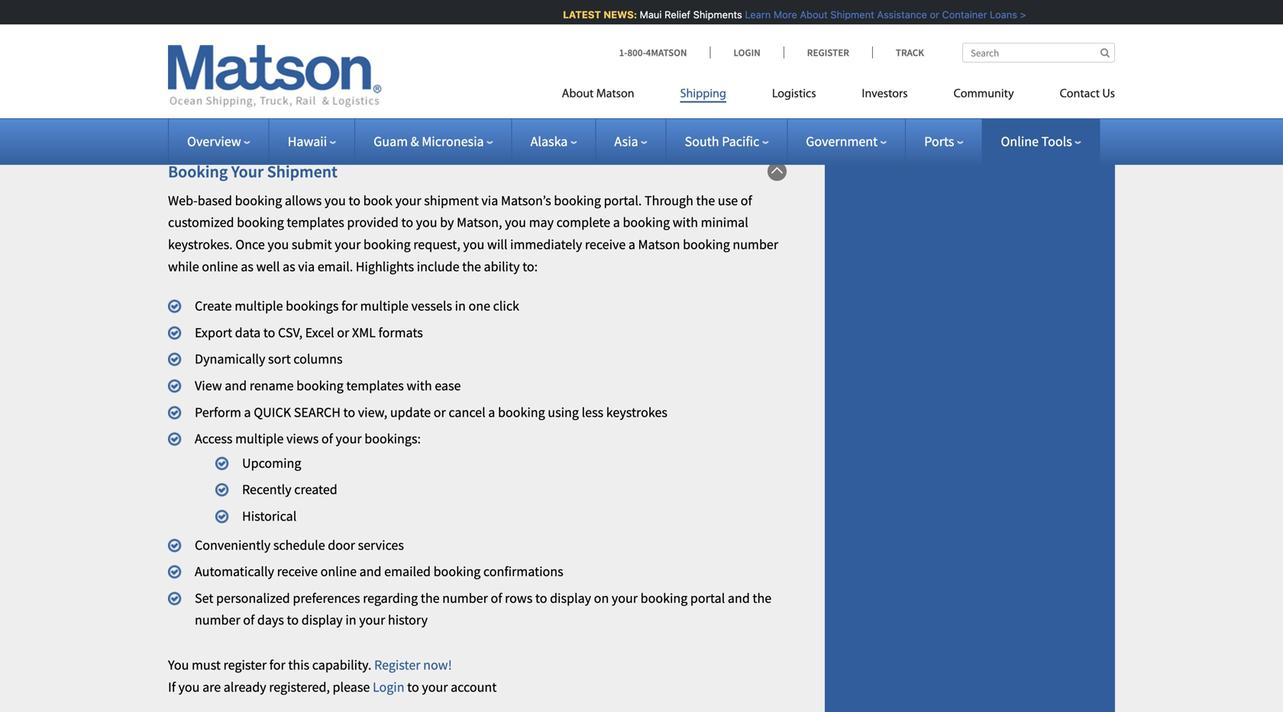 Task type: vqa. For each thing, say whether or not it's contained in the screenshot.
Car
no



Task type: describe. For each thing, give the bounding box(es) containing it.
access multiple views of your bookings:
[[195, 431, 421, 448]]

online inside matson's rates/tariffs application allows a customer to retrieve rates online and perform bottom line calculations of freight charges. rates and charges can be retrieved, along with updates and future rate changes, using a few simple keystrokes across multiple tariffs. tariff rules and regulations are also available here .
[[562, 39, 598, 56]]

allows for templates
[[285, 192, 322, 209]]

1 horizontal spatial or
[[434, 404, 446, 421]]

on
[[594, 590, 609, 607]]

already
[[224, 679, 266, 696]]

available
[[727, 83, 779, 100]]

rates
[[346, 61, 377, 78]]

container
[[939, 9, 984, 20]]

the up history
[[421, 590, 440, 607]]

matson's rates/tariffs application allows a customer to retrieve rates online and perform bottom line calculations of freight charges. rates and charges can be retrieved, along with updates and future rate changes, using a few simple keystrokes across multiple tariffs. tariff rules and regulations are also available here .
[[168, 39, 779, 122]]

your inside you must register for this capability. register now! if you are already registered, please login to your account
[[422, 679, 448, 696]]

capability.
[[312, 657, 372, 674]]

1 horizontal spatial shipment
[[827, 9, 871, 20]]

future
[[688, 61, 723, 78]]

in inside set personalized preferences regarding the number of rows to display on your booking portal and the number of days to display in your history
[[346, 612, 357, 629]]

your right the on
[[612, 590, 638, 607]]

logistics
[[773, 88, 817, 100]]

booking up the highlights
[[364, 236, 411, 253]]

guam & micronesia link
[[374, 133, 493, 150]]

shipments
[[690, 9, 739, 20]]

1 vertical spatial shipment
[[267, 161, 338, 182]]

email.
[[318, 258, 353, 275]]

you
[[168, 657, 189, 674]]

here
[[168, 105, 194, 122]]

confirmations
[[484, 564, 564, 581]]

created
[[294, 482, 338, 499]]

quick
[[254, 404, 291, 421]]

online inside web-based booking allows you to book your shipment via matson's booking portal. through the use of customized booking templates provided to you by matson, you may complete a booking with minimal keystrokes. once you submit your booking request, you will immediately receive a matson booking number while online as well as via email. highlights include the ability to:
[[202, 258, 238, 275]]

use
[[718, 192, 738, 209]]

portal
[[691, 590, 725, 607]]

1 horizontal spatial in
[[455, 298, 466, 315]]

while
[[168, 258, 199, 275]]

regulations
[[612, 83, 677, 100]]

personalized
[[216, 590, 290, 607]]

rates/tariffs for matson's
[[221, 39, 293, 56]]

book
[[363, 192, 393, 209]]

to right provided
[[402, 214, 413, 231]]

with inside matson's rates/tariffs application allows a customer to retrieve rates online and perform bottom line calculations of freight charges. rates and charges can be retrieved, along with updates and future rate changes, using a few simple keystrokes across multiple tariffs. tariff rules and regulations are also available here .
[[586, 61, 612, 78]]

to left book
[[349, 192, 361, 209]]

may
[[529, 214, 554, 231]]

1 vertical spatial using
[[548, 404, 579, 421]]

backtop image for review rates/tariffs
[[768, 9, 787, 28]]

you left by
[[416, 214, 438, 231]]

1 horizontal spatial keystrokes
[[607, 404, 668, 421]]

and left 800-
[[601, 39, 623, 56]]

receive inside web-based booking allows you to book your shipment via matson's booking portal. through the use of customized booking templates provided to you by matson, you may complete a booking with minimal keystrokes. once you submit your booking request, you will immediately receive a matson booking number while online as well as via email. highlights include the ability to:
[[585, 236, 626, 253]]

track link
[[873, 46, 925, 59]]

review rates/tariffs
[[168, 8, 314, 29]]

you inside you must register for this capability. register now! if you are already registered, please login to your account
[[178, 679, 200, 696]]

1 vertical spatial display
[[302, 612, 343, 629]]

are inside matson's rates/tariffs application allows a customer to retrieve rates online and perform bottom line calculations of freight charges. rates and charges can be retrieved, along with updates and future rate changes, using a few simple keystrokes across multiple tariffs. tariff rules and regulations are also available here .
[[680, 83, 698, 100]]

matson's inside matson's rates/tariffs application allows a customer to retrieve rates online and perform bottom line calculations of freight charges. rates and charges can be retrieved, along with updates and future rate changes, using a few simple keystrokes across multiple tariffs. tariff rules and regulations are also available here .
[[168, 39, 218, 56]]

0 horizontal spatial via
[[298, 258, 315, 275]]

4matson
[[646, 46, 687, 59]]

changes,
[[168, 83, 219, 100]]

review
[[168, 8, 220, 29]]

and down services on the left
[[360, 564, 382, 581]]

contact us link
[[1037, 81, 1116, 112]]

door
[[328, 537, 355, 554]]

guam
[[374, 133, 408, 150]]

online tools link
[[1001, 133, 1082, 150]]

and down dynamically
[[225, 377, 247, 395]]

registered,
[[269, 679, 330, 696]]

dynamically
[[195, 351, 265, 368]]

1-
[[619, 46, 628, 59]]

portal.
[[604, 192, 642, 209]]

search
[[294, 404, 341, 421]]

government
[[806, 133, 878, 150]]

the right the portal
[[753, 590, 772, 607]]

using inside matson's rates/tariffs application allows a customer to retrieve rates online and perform bottom line calculations of freight charges. rates and charges can be retrieved, along with updates and future rate changes, using a few simple keystrokes across multiple tariffs. tariff rules and regulations are also available here .
[[222, 83, 253, 100]]

formats
[[379, 324, 423, 341]]

export
[[195, 324, 232, 341]]

Search search field
[[963, 43, 1116, 63]]

for for multiple
[[342, 298, 358, 315]]

rename
[[250, 377, 294, 395]]

bookings
[[286, 298, 339, 315]]

schedule
[[273, 537, 325, 554]]

data
[[235, 324, 261, 341]]

by
[[440, 214, 454, 231]]

1 vertical spatial number
[[443, 590, 488, 607]]

across
[[394, 83, 431, 100]]

templates inside web-based booking allows you to book your shipment via matson's booking portal. through the use of customized booking templates provided to you by matson, you may complete a booking with minimal keystrokes. once you submit your booking request, you will immediately receive a matson booking number while online as well as via email. highlights include the ability to:
[[287, 214, 344, 231]]

top menu navigation
[[562, 81, 1116, 112]]

ports
[[925, 133, 955, 150]]

one
[[469, 298, 491, 315]]

2 vertical spatial number
[[195, 612, 240, 629]]

line
[[721, 39, 742, 56]]

days
[[257, 612, 284, 629]]

booking up set personalized preferences regarding the number of rows to display on your booking portal and the number of days to display in your history
[[434, 564, 481, 581]]

set
[[195, 590, 214, 607]]

perform a quick search to view, update or cancel a booking using less keystrokes
[[195, 404, 668, 421]]

perform
[[195, 404, 241, 421]]

and inside set personalized preferences regarding the number of rows to display on your booking portal and the number of days to display in your history
[[728, 590, 750, 607]]

about matson
[[562, 88, 635, 100]]

view and rename booking templates with ease
[[195, 377, 461, 395]]

asia
[[615, 133, 639, 150]]

xml
[[352, 324, 376, 341]]

.
[[194, 105, 197, 122]]

conveniently
[[195, 537, 271, 554]]

please
[[333, 679, 370, 696]]

minimal
[[701, 214, 749, 231]]

of left days
[[243, 612, 255, 629]]

0 horizontal spatial receive
[[277, 564, 318, 581]]

register link
[[784, 46, 873, 59]]

along
[[551, 61, 583, 78]]

now!
[[423, 657, 452, 674]]

upcoming
[[242, 455, 301, 472]]

allows for and
[[363, 39, 400, 56]]

here link
[[168, 105, 194, 122]]

keystrokes.
[[168, 236, 233, 253]]

maui
[[636, 9, 658, 20]]

dynamically sort columns
[[195, 351, 343, 368]]

investors
[[862, 88, 908, 100]]

the left "use"
[[697, 192, 716, 209]]

to inside matson's rates/tariffs application allows a customer to retrieve rates online and perform bottom line calculations of freight charges. rates and charges can be retrieved, along with updates and future rate changes, using a few simple keystrokes across multiple tariffs. tariff rules and regulations are also available here .
[[469, 39, 481, 56]]

export data to csv, excel or xml formats
[[195, 324, 423, 341]]

you down matson,
[[463, 236, 485, 253]]

1 as from the left
[[241, 258, 254, 275]]

regarding
[[363, 590, 418, 607]]

automatically
[[195, 564, 274, 581]]

search image
[[1101, 48, 1110, 58]]

us
[[1103, 88, 1116, 100]]

click
[[493, 298, 520, 315]]



Task type: locate. For each thing, give the bounding box(es) containing it.
booking down columns
[[297, 377, 344, 395]]

this
[[288, 657, 310, 674]]

about down 'along'
[[562, 88, 594, 100]]

for up xml at the left top of page
[[342, 298, 358, 315]]

0 horizontal spatial templates
[[287, 214, 344, 231]]

your right book
[[395, 192, 422, 209]]

0 horizontal spatial in
[[346, 612, 357, 629]]

keystrokes right less
[[607, 404, 668, 421]]

register left now!
[[374, 657, 421, 674]]

of right "use"
[[741, 192, 753, 209]]

for inside you must register for this capability. register now! if you are already registered, please login to your account
[[269, 657, 286, 674]]

are
[[680, 83, 698, 100], [203, 679, 221, 696]]

booking down booking your shipment
[[235, 192, 282, 209]]

login inside you must register for this capability. register now! if you are already registered, please login to your account
[[373, 679, 405, 696]]

number inside web-based booking allows you to book your shipment via matson's booking portal. through the use of customized booking templates provided to you by matson, you may complete a booking with minimal keystrokes. once you submit your booking request, you will immediately receive a matson booking number while online as well as via email. highlights include the ability to:
[[733, 236, 779, 253]]

0 horizontal spatial online
[[202, 258, 238, 275]]

shipment down hawaii
[[267, 161, 338, 182]]

for for this
[[269, 657, 286, 674]]

multiple up formats
[[360, 298, 409, 315]]

0 horizontal spatial with
[[407, 377, 432, 395]]

1 horizontal spatial allows
[[363, 39, 400, 56]]

0 vertical spatial register
[[808, 46, 850, 59]]

matson's inside web-based booking allows you to book your shipment via matson's booking portal. through the use of customized booking templates provided to you by matson, you may complete a booking with minimal keystrokes. once you submit your booking request, you will immediately receive a matson booking number while online as well as via email. highlights include the ability to:
[[501, 192, 551, 209]]

register up top menu navigation on the top of the page
[[808, 46, 850, 59]]

login link up rate on the top right
[[710, 46, 784, 59]]

freight
[[254, 61, 292, 78]]

you must register for this capability. register now! if you are already registered, please login to your account
[[168, 657, 497, 696]]

few
[[265, 83, 286, 100]]

perform
[[626, 39, 673, 56]]

backtop image
[[768, 9, 787, 28], [768, 162, 787, 181]]

1 vertical spatial allows
[[285, 192, 322, 209]]

templates up the view,
[[346, 377, 404, 395]]

can
[[452, 61, 473, 78]]

0 vertical spatial allows
[[363, 39, 400, 56]]

as left well
[[241, 258, 254, 275]]

you left book
[[325, 192, 346, 209]]

0 vertical spatial number
[[733, 236, 779, 253]]

0 horizontal spatial login
[[373, 679, 405, 696]]

using left few
[[222, 83, 253, 100]]

1 horizontal spatial are
[[680, 83, 698, 100]]

about right more
[[796, 9, 824, 20]]

of right views
[[322, 431, 333, 448]]

1 vertical spatial online
[[202, 258, 238, 275]]

rules
[[556, 83, 584, 100]]

backtop image down south pacific "link"
[[768, 162, 787, 181]]

with down through
[[673, 214, 698, 231]]

display down "preferences"
[[302, 612, 343, 629]]

0 horizontal spatial keystrokes
[[330, 83, 391, 100]]

historical
[[242, 508, 297, 525]]

0 vertical spatial keystrokes
[[330, 83, 391, 100]]

hawaii
[[288, 133, 327, 150]]

number down set
[[195, 612, 240, 629]]

pacific
[[722, 133, 760, 150]]

news:
[[600, 9, 633, 20]]

booking down minimal
[[683, 236, 730, 253]]

online up 'along'
[[562, 39, 598, 56]]

0 horizontal spatial or
[[337, 324, 349, 341]]

history
[[388, 612, 428, 629]]

1 horizontal spatial for
[[342, 298, 358, 315]]

you right if
[[178, 679, 200, 696]]

alaska
[[531, 133, 568, 150]]

0 horizontal spatial about
[[562, 88, 594, 100]]

to left the view,
[[344, 404, 355, 421]]

community link
[[931, 81, 1037, 112]]

community
[[954, 88, 1015, 100]]

0 horizontal spatial as
[[241, 258, 254, 275]]

1 horizontal spatial receive
[[585, 236, 626, 253]]

learn
[[741, 9, 767, 20]]

and right rates
[[380, 61, 402, 78]]

number
[[733, 236, 779, 253], [443, 590, 488, 607], [195, 612, 240, 629]]

register inside you must register for this capability. register now! if you are already registered, please login to your account
[[374, 657, 421, 674]]

booking down through
[[623, 214, 670, 231]]

to inside you must register for this capability. register now! if you are already registered, please login to your account
[[407, 679, 419, 696]]

1 vertical spatial for
[[269, 657, 286, 674]]

2 vertical spatial online
[[321, 564, 357, 581]]

0 vertical spatial in
[[455, 298, 466, 315]]

1 vertical spatial receive
[[277, 564, 318, 581]]

0 horizontal spatial number
[[195, 612, 240, 629]]

booking up complete at the top left
[[554, 192, 601, 209]]

ability
[[484, 258, 520, 275]]

for left this
[[269, 657, 286, 674]]

multiple down can
[[434, 83, 482, 100]]

application
[[295, 39, 360, 56]]

online
[[562, 39, 598, 56], [202, 258, 238, 275], [321, 564, 357, 581]]

0 horizontal spatial matson
[[597, 88, 635, 100]]

1 vertical spatial templates
[[346, 377, 404, 395]]

columns
[[294, 351, 343, 368]]

to down register now! 'link'
[[407, 679, 419, 696]]

highlights
[[356, 258, 414, 275]]

0 horizontal spatial for
[[269, 657, 286, 674]]

0 horizontal spatial shipment
[[267, 161, 338, 182]]

1 vertical spatial login link
[[373, 679, 405, 696]]

booking up 'once'
[[237, 214, 284, 231]]

1 horizontal spatial using
[[548, 404, 579, 421]]

2 backtop image from the top
[[768, 162, 787, 181]]

templates up submit
[[287, 214, 344, 231]]

matson's up may
[[501, 192, 551, 209]]

matson
[[597, 88, 635, 100], [638, 236, 680, 253]]

or left xml at the left top of page
[[337, 324, 349, 341]]

request,
[[414, 236, 461, 253]]

1 vertical spatial keystrokes
[[607, 404, 668, 421]]

register now! link
[[374, 657, 452, 674]]

2 horizontal spatial number
[[733, 236, 779, 253]]

1 vertical spatial matson
[[638, 236, 680, 253]]

view,
[[358, 404, 388, 421]]

if
[[168, 679, 176, 696]]

0 vertical spatial for
[[342, 298, 358, 315]]

overview link
[[187, 133, 250, 150]]

web-based booking allows you to book your shipment via matson's booking portal. through the use of customized booking templates provided to you by matson, you may complete a booking with minimal keystrokes. once you submit your booking request, you will immediately receive a matson booking number while online as well as via email. highlights include the ability to:
[[168, 192, 779, 275]]

of inside web-based booking allows you to book your shipment via matson's booking portal. through the use of customized booking templates provided to you by matson, you may complete a booking with minimal keystrokes. once you submit your booking request, you will immediately receive a matson booking number while online as well as via email. highlights include the ability to:
[[741, 192, 753, 209]]

2 horizontal spatial or
[[926, 9, 936, 20]]

0 vertical spatial matson's
[[168, 39, 218, 56]]

allows up rates
[[363, 39, 400, 56]]

None search field
[[963, 43, 1116, 63]]

with inside web-based booking allows you to book your shipment via matson's booking portal. through the use of customized booking templates provided to you by matson, you may complete a booking with minimal keystrokes. once you submit your booking request, you will immediately receive a matson booking number while online as well as via email. highlights include the ability to:
[[673, 214, 698, 231]]

0 vertical spatial matson
[[597, 88, 635, 100]]

loans
[[986, 9, 1014, 20]]

via
[[482, 192, 498, 209], [298, 258, 315, 275]]

for
[[342, 298, 358, 315], [269, 657, 286, 674]]

your down now!
[[422, 679, 448, 696]]

0 vertical spatial via
[[482, 192, 498, 209]]

matson,
[[457, 214, 502, 231]]

more
[[770, 9, 794, 20]]

1 horizontal spatial as
[[283, 258, 295, 275]]

multiple up data
[[235, 298, 283, 315]]

login link down register now! 'link'
[[373, 679, 405, 696]]

multiple up upcoming
[[235, 431, 284, 448]]

of inside matson's rates/tariffs application allows a customer to retrieve rates online and perform bottom line calculations of freight charges. rates and charges can be retrieved, along with updates and future rate changes, using a few simple keystrokes across multiple tariffs. tariff rules and regulations are also available here .
[[240, 61, 252, 78]]

1 horizontal spatial via
[[482, 192, 498, 209]]

0 vertical spatial using
[[222, 83, 253, 100]]

your
[[231, 161, 264, 182]]

1 vertical spatial login
[[373, 679, 405, 696]]

1 vertical spatial or
[[337, 324, 349, 341]]

once
[[236, 236, 265, 253]]

0 horizontal spatial using
[[222, 83, 253, 100]]

are down "must"
[[203, 679, 221, 696]]

using left less
[[548, 404, 579, 421]]

keystrokes inside matson's rates/tariffs application allows a customer to retrieve rates online and perform bottom line calculations of freight charges. rates and charges can be retrieved, along with updates and future rate changes, using a few simple keystrokes across multiple tariffs. tariff rules and regulations are also available here .
[[330, 83, 391, 100]]

1 horizontal spatial templates
[[346, 377, 404, 395]]

rates/tariffs inside matson's rates/tariffs application allows a customer to retrieve rates online and perform bottom line calculations of freight charges. rates and charges can be retrieved, along with updates and future rate changes, using a few simple keystrokes across multiple tariffs. tariff rules and regulations are also available here .
[[221, 39, 293, 56]]

online down keystrokes.
[[202, 258, 238, 275]]

1 horizontal spatial number
[[443, 590, 488, 607]]

0 vertical spatial online
[[562, 39, 598, 56]]

rate
[[726, 61, 749, 78]]

to right days
[[287, 612, 299, 629]]

0 horizontal spatial allows
[[285, 192, 322, 209]]

overview
[[187, 133, 241, 150]]

1 vertical spatial rates/tariffs
[[221, 39, 293, 56]]

you
[[325, 192, 346, 209], [416, 214, 438, 231], [505, 214, 526, 231], [268, 236, 289, 253], [463, 236, 485, 253], [178, 679, 200, 696]]

0 horizontal spatial are
[[203, 679, 221, 696]]

1 horizontal spatial display
[[550, 590, 592, 607]]

via down submit
[[298, 258, 315, 275]]

customer
[[412, 39, 467, 56]]

booking right cancel
[[498, 404, 545, 421]]

0 vertical spatial or
[[926, 9, 936, 20]]

booking left the portal
[[641, 590, 688, 607]]

0 vertical spatial are
[[680, 83, 698, 100]]

number left the rows at the left bottom of page
[[443, 590, 488, 607]]

the
[[697, 192, 716, 209], [462, 258, 481, 275], [421, 590, 440, 607], [753, 590, 772, 607]]

1 horizontal spatial matson's
[[501, 192, 551, 209]]

in
[[455, 298, 466, 315], [346, 612, 357, 629]]

with
[[586, 61, 612, 78], [673, 214, 698, 231], [407, 377, 432, 395]]

1 horizontal spatial login
[[734, 46, 761, 59]]

0 vertical spatial login link
[[710, 46, 784, 59]]

less
[[582, 404, 604, 421]]

0 vertical spatial login
[[734, 46, 761, 59]]

0 vertical spatial about
[[796, 9, 824, 20]]

be
[[476, 61, 490, 78]]

and right rules
[[587, 83, 609, 100]]

or
[[926, 9, 936, 20], [337, 324, 349, 341], [434, 404, 446, 421]]

about matson link
[[562, 81, 658, 112]]

1 horizontal spatial login link
[[710, 46, 784, 59]]

login up rate on the top right
[[734, 46, 761, 59]]

matson down updates
[[597, 88, 635, 100]]

allows inside matson's rates/tariffs application allows a customer to retrieve rates online and perform bottom line calculations of freight charges. rates and charges can be retrieved, along with updates and future rate changes, using a few simple keystrokes across multiple tariffs. tariff rules and regulations are also available here .
[[363, 39, 400, 56]]

well
[[256, 258, 280, 275]]

0 horizontal spatial login link
[[373, 679, 405, 696]]

1 vertical spatial backtop image
[[768, 162, 787, 181]]

0 vertical spatial with
[[586, 61, 612, 78]]

0 vertical spatial shipment
[[827, 9, 871, 20]]

1 backtop image from the top
[[768, 9, 787, 28]]

0 vertical spatial templates
[[287, 214, 344, 231]]

provided
[[347, 214, 399, 231]]

south pacific
[[685, 133, 760, 150]]

allows inside web-based booking allows you to book your shipment via matson's booking portal. through the use of customized booking templates provided to you by matson, you may complete a booking with minimal keystrokes. once you submit your booking request, you will immediately receive a matson booking number while online as well as via email. highlights include the ability to:
[[285, 192, 322, 209]]

shipment
[[827, 9, 871, 20], [267, 161, 338, 182]]

0 vertical spatial receive
[[585, 236, 626, 253]]

matson down through
[[638, 236, 680, 253]]

matson inside web-based booking allows you to book your shipment via matson's booking portal. through the use of customized booking templates provided to you by matson, you may complete a booking with minimal keystrokes. once you submit your booking request, you will immediately receive a matson booking number while online as well as via email. highlights include the ability to:
[[638, 236, 680, 253]]

set personalized preferences regarding the number of rows to display on your booking portal and the number of days to display in your history
[[195, 590, 772, 629]]

booking
[[168, 161, 228, 182]]

receive down complete at the top left
[[585, 236, 626, 253]]

0 horizontal spatial matson's
[[168, 39, 218, 56]]

are inside you must register for this capability. register now! if you are already registered, please login to your account
[[203, 679, 221, 696]]

rates/tariffs for review
[[224, 8, 314, 29]]

automatically receive online and emailed booking confirmations
[[195, 564, 564, 581]]

0 horizontal spatial display
[[302, 612, 343, 629]]

with up about matson
[[586, 61, 612, 78]]

0 horizontal spatial register
[[374, 657, 421, 674]]

1 vertical spatial in
[[346, 612, 357, 629]]

keystrokes down rates
[[330, 83, 391, 100]]

in left one
[[455, 298, 466, 315]]

1 vertical spatial about
[[562, 88, 594, 100]]

1 horizontal spatial with
[[586, 61, 612, 78]]

you up well
[[268, 236, 289, 253]]

create
[[195, 298, 232, 315]]

latest
[[559, 9, 597, 20]]

allows up submit
[[285, 192, 322, 209]]

online down door
[[321, 564, 357, 581]]

the left ability
[[462, 258, 481, 275]]

to up be
[[469, 39, 481, 56]]

hawaii link
[[288, 133, 336, 150]]

simple
[[289, 83, 327, 100]]

and right the portal
[[728, 590, 750, 607]]

about inside top menu navigation
[[562, 88, 594, 100]]

your down the view,
[[336, 431, 362, 448]]

to right the rows at the left bottom of page
[[536, 590, 547, 607]]

booking your shipment
[[168, 161, 338, 182]]

cancel
[[449, 404, 486, 421]]

charges.
[[295, 61, 343, 78]]

your down regarding
[[359, 612, 385, 629]]

1 vertical spatial are
[[203, 679, 221, 696]]

0 vertical spatial display
[[550, 590, 592, 607]]

with up the update
[[407, 377, 432, 395]]

1 horizontal spatial online
[[321, 564, 357, 581]]

learn more about shipment assistance or container loans > link
[[741, 9, 1023, 20]]

backtop image for booking your shipment
[[768, 162, 787, 181]]

1 vertical spatial matson's
[[501, 192, 551, 209]]

excel
[[305, 324, 334, 341]]

you left may
[[505, 214, 526, 231]]

1 horizontal spatial register
[[808, 46, 850, 59]]

0 vertical spatial backtop image
[[768, 9, 787, 28]]

matson's
[[168, 39, 218, 56], [501, 192, 551, 209]]

or left container
[[926, 9, 936, 20]]

1 vertical spatial with
[[673, 214, 698, 231]]

backtop image right learn
[[768, 9, 787, 28]]

in down "preferences"
[[346, 612, 357, 629]]

0 vertical spatial rates/tariffs
[[224, 8, 314, 29]]

2 horizontal spatial with
[[673, 214, 698, 231]]

receive down schedule
[[277, 564, 318, 581]]

2 as from the left
[[283, 258, 295, 275]]

and down 4matson on the top of the page
[[664, 61, 686, 78]]

to left csv,
[[263, 324, 275, 341]]

login link
[[710, 46, 784, 59], [373, 679, 405, 696]]

1 vertical spatial via
[[298, 258, 315, 275]]

800-
[[628, 46, 646, 59]]

blue matson logo with ocean, shipping, truck, rail and logistics written beneath it. image
[[168, 45, 382, 108]]

1 horizontal spatial about
[[796, 9, 824, 20]]

using
[[222, 83, 253, 100], [548, 404, 579, 421]]

as right well
[[283, 258, 295, 275]]

2 vertical spatial or
[[434, 404, 446, 421]]

1 horizontal spatial matson
[[638, 236, 680, 253]]

of left freight
[[240, 61, 252, 78]]

shipment up register link
[[827, 9, 871, 20]]

booking inside set personalized preferences regarding the number of rows to display on your booking portal and the number of days to display in your history
[[641, 590, 688, 607]]

1 vertical spatial register
[[374, 657, 421, 674]]

display left the on
[[550, 590, 592, 607]]

are left also
[[680, 83, 698, 100]]

register
[[224, 657, 267, 674]]

rates
[[531, 39, 559, 56]]

investors link
[[839, 81, 931, 112]]

>
[[1017, 9, 1023, 20]]

via up matson,
[[482, 192, 498, 209]]

2 horizontal spatial online
[[562, 39, 598, 56]]

matson inside top menu navigation
[[597, 88, 635, 100]]

number down minimal
[[733, 236, 779, 253]]

matson's up the calculations
[[168, 39, 218, 56]]

shipping link
[[658, 81, 750, 112]]

your up email.
[[335, 236, 361, 253]]

will
[[487, 236, 508, 253]]

2 vertical spatial with
[[407, 377, 432, 395]]

of left the rows at the left bottom of page
[[491, 590, 502, 607]]

multiple inside matson's rates/tariffs application allows a customer to retrieve rates online and perform bottom line calculations of freight charges. rates and charges can be retrieved, along with updates and future rate changes, using a few simple keystrokes across multiple tariffs. tariff rules and regulations are also available here .
[[434, 83, 482, 100]]

or left cancel
[[434, 404, 446, 421]]

as
[[241, 258, 254, 275], [283, 258, 295, 275]]

login down register now! 'link'
[[373, 679, 405, 696]]

online tools
[[1001, 133, 1073, 150]]

of
[[240, 61, 252, 78], [741, 192, 753, 209], [322, 431, 333, 448], [491, 590, 502, 607], [243, 612, 255, 629]]



